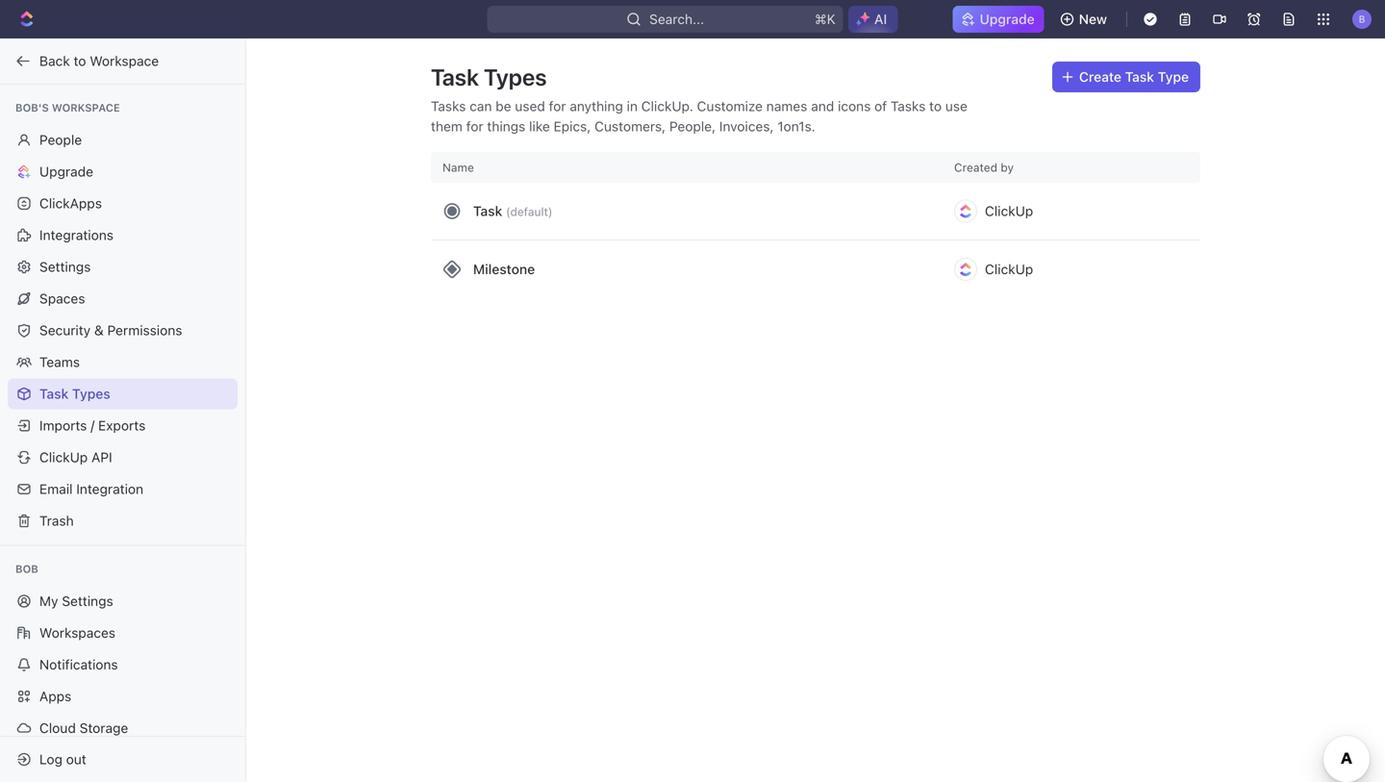 Task type: describe. For each thing, give the bounding box(es) containing it.
settings link
[[8, 252, 238, 282]]

0 vertical spatial upgrade link
[[953, 6, 1045, 33]]

teams link
[[8, 347, 238, 378]]

permissions
[[107, 322, 182, 338]]

clickapps link
[[8, 188, 238, 219]]

task inside create task type button
[[1125, 69, 1154, 85]]

notifications
[[39, 657, 118, 672]]

be
[[496, 98, 511, 114]]

back to workspace button
[[8, 46, 228, 76]]

imports / exports link
[[8, 410, 238, 441]]

cloud storage link
[[8, 713, 238, 744]]

new
[[1079, 11, 1107, 27]]

1 vertical spatial task types
[[39, 386, 110, 402]]

spaces
[[39, 291, 85, 306]]

imports / exports
[[39, 418, 146, 433]]

security & permissions
[[39, 322, 182, 338]]

storage
[[79, 720, 128, 736]]

1on1s.
[[778, 118, 816, 134]]

email integration
[[39, 481, 143, 497]]

search...
[[650, 11, 705, 27]]

tasks can be used for anything in clickup. customize names and icons of tasks to use them for things like epics, customers, people, invoices, 1on1s.
[[431, 98, 968, 134]]

&
[[94, 322, 104, 338]]

customers,
[[595, 118, 666, 134]]

upgrade for bottom upgrade link
[[39, 164, 93, 179]]

imports
[[39, 418, 87, 433]]

task left (default)
[[473, 203, 503, 219]]

clickapps
[[39, 195, 102, 211]]

my settings
[[39, 593, 113, 609]]

1 tasks from the left
[[431, 98, 466, 114]]

customize
[[697, 98, 763, 114]]

b button
[[1347, 4, 1378, 35]]

exports
[[98, 418, 146, 433]]

(default)
[[506, 205, 553, 218]]

epics,
[[554, 118, 591, 134]]

in
[[627, 98, 638, 114]]

security
[[39, 322, 91, 338]]

log
[[39, 751, 62, 767]]

of
[[875, 98, 887, 114]]

teams
[[39, 354, 80, 370]]

cloud storage
[[39, 720, 128, 736]]

create task type button
[[1052, 62, 1201, 92]]

my settings link
[[8, 586, 238, 617]]

log out
[[39, 751, 86, 767]]

names
[[767, 98, 808, 114]]

bob
[[15, 563, 38, 575]]

clickup for task
[[985, 203, 1034, 219]]

api
[[91, 449, 112, 465]]

integration
[[76, 481, 143, 497]]

and
[[811, 98, 834, 114]]

ai
[[874, 11, 887, 27]]

people link
[[8, 125, 238, 155]]

1 vertical spatial types
[[72, 386, 110, 402]]

1 vertical spatial settings
[[62, 593, 113, 609]]

to inside button
[[74, 53, 86, 69]]

back
[[39, 53, 70, 69]]

task types link
[[8, 379, 238, 409]]

1 vertical spatial upgrade link
[[8, 156, 238, 187]]

icons
[[838, 98, 871, 114]]

bob's workspace
[[15, 102, 120, 114]]

workspace inside button
[[90, 53, 159, 69]]

security & permissions link
[[8, 315, 238, 346]]

upgrade for the topmost upgrade link
[[980, 11, 1035, 27]]

email
[[39, 481, 73, 497]]



Task type: vqa. For each thing, say whether or not it's contained in the screenshot.
the right Project 1
no



Task type: locate. For each thing, give the bounding box(es) containing it.
by
[[1001, 161, 1014, 174]]

1 horizontal spatial for
[[549, 98, 566, 114]]

create task type
[[1079, 69, 1189, 85]]

cloud
[[39, 720, 76, 736]]

1 vertical spatial workspace
[[52, 102, 120, 114]]

my
[[39, 593, 58, 609]]

0 vertical spatial settings
[[39, 259, 91, 275]]

anything
[[570, 98, 623, 114]]

clickup
[[985, 203, 1034, 219], [985, 261, 1034, 277], [39, 449, 88, 465]]

0 vertical spatial upgrade
[[980, 11, 1035, 27]]

spaces link
[[8, 283, 238, 314]]

tasks up them
[[431, 98, 466, 114]]

for
[[549, 98, 566, 114], [466, 118, 484, 134]]

trash link
[[8, 506, 238, 536]]

name
[[443, 161, 474, 174]]

1 horizontal spatial to
[[929, 98, 942, 114]]

0 vertical spatial workspace
[[90, 53, 159, 69]]

settings up 'workspaces'
[[62, 593, 113, 609]]

0 horizontal spatial task types
[[39, 386, 110, 402]]

⌘k
[[815, 11, 836, 27]]

to inside tasks can be used for anything in clickup. customize names and icons of tasks to use them for things like epics, customers, people, invoices, 1on1s.
[[929, 98, 942, 114]]

0 horizontal spatial upgrade
[[39, 164, 93, 179]]

email integration link
[[8, 474, 238, 505]]

upgrade link up clickapps "link"
[[8, 156, 238, 187]]

back to workspace
[[39, 53, 159, 69]]

log out button
[[8, 744, 229, 775]]

them
[[431, 118, 463, 134]]

1 horizontal spatial upgrade link
[[953, 6, 1045, 33]]

1 horizontal spatial task types
[[431, 63, 547, 90]]

new button
[[1052, 4, 1119, 35]]

workspace right back
[[90, 53, 159, 69]]

0 vertical spatial clickup
[[985, 203, 1034, 219]]

things
[[487, 118, 526, 134]]

task inside "task types" link
[[39, 386, 69, 402]]

people
[[39, 132, 82, 148]]

apps link
[[8, 681, 238, 712]]

clickup api link
[[8, 442, 238, 473]]

types up be
[[484, 63, 547, 90]]

clickup for milestone
[[985, 261, 1034, 277]]

can
[[470, 98, 492, 114]]

0 vertical spatial to
[[74, 53, 86, 69]]

to left "use" at top
[[929, 98, 942, 114]]

1 vertical spatial clickup
[[985, 261, 1034, 277]]

types up imports / exports
[[72, 386, 110, 402]]

upgrade link left new button
[[953, 6, 1045, 33]]

b
[[1359, 13, 1366, 24]]

task types up can
[[431, 63, 547, 90]]

use
[[946, 98, 968, 114]]

settings up the spaces
[[39, 259, 91, 275]]

task down teams in the left of the page
[[39, 386, 69, 402]]

0 vertical spatial task types
[[431, 63, 547, 90]]

task (default)
[[473, 203, 553, 219]]

0 horizontal spatial tasks
[[431, 98, 466, 114]]

upgrade
[[980, 11, 1035, 27], [39, 164, 93, 179]]

milestone
[[473, 261, 535, 277]]

0 horizontal spatial upgrade link
[[8, 156, 238, 187]]

clickup api
[[39, 449, 112, 465]]

1 horizontal spatial tasks
[[891, 98, 926, 114]]

task up can
[[431, 63, 479, 90]]

like
[[529, 118, 550, 134]]

for up epics,
[[549, 98, 566, 114]]

for down can
[[466, 118, 484, 134]]

notifications link
[[8, 649, 238, 680]]

people,
[[670, 118, 716, 134]]

0 horizontal spatial for
[[466, 118, 484, 134]]

integrations link
[[8, 220, 238, 251]]

to right back
[[74, 53, 86, 69]]

1 horizontal spatial upgrade
[[980, 11, 1035, 27]]

upgrade up clickapps
[[39, 164, 93, 179]]

tasks right of
[[891, 98, 926, 114]]

type
[[1158, 69, 1189, 85]]

upgrade left new button
[[980, 11, 1035, 27]]

task types
[[431, 63, 547, 90], [39, 386, 110, 402]]

out
[[66, 751, 86, 767]]

created by
[[954, 161, 1014, 174]]

workspaces
[[39, 625, 116, 641]]

create
[[1079, 69, 1122, 85]]

task left type
[[1125, 69, 1154, 85]]

bob's
[[15, 102, 49, 114]]

settings
[[39, 259, 91, 275], [62, 593, 113, 609]]

to
[[74, 53, 86, 69], [929, 98, 942, 114]]

1 vertical spatial for
[[466, 118, 484, 134]]

1 vertical spatial to
[[929, 98, 942, 114]]

workspace
[[90, 53, 159, 69], [52, 102, 120, 114]]

task types up 'imports'
[[39, 386, 110, 402]]

2 vertical spatial clickup
[[39, 449, 88, 465]]

0 vertical spatial types
[[484, 63, 547, 90]]

ai button
[[848, 6, 898, 33]]

clickup.
[[641, 98, 694, 114]]

created
[[954, 161, 998, 174]]

/
[[91, 418, 95, 433]]

integrations
[[39, 227, 114, 243]]

types
[[484, 63, 547, 90], [72, 386, 110, 402]]

upgrade link
[[953, 6, 1045, 33], [8, 156, 238, 187]]

apps
[[39, 688, 71, 704]]

workspace up people
[[52, 102, 120, 114]]

task
[[431, 63, 479, 90], [1125, 69, 1154, 85], [473, 203, 503, 219], [39, 386, 69, 402]]

1 horizontal spatial types
[[484, 63, 547, 90]]

0 horizontal spatial to
[[74, 53, 86, 69]]

1 vertical spatial upgrade
[[39, 164, 93, 179]]

workspaces link
[[8, 618, 238, 648]]

0 horizontal spatial types
[[72, 386, 110, 402]]

0 vertical spatial for
[[549, 98, 566, 114]]

tasks
[[431, 98, 466, 114], [891, 98, 926, 114]]

trash
[[39, 513, 74, 529]]

2 tasks from the left
[[891, 98, 926, 114]]

used
[[515, 98, 545, 114]]

invoices,
[[719, 118, 774, 134]]



